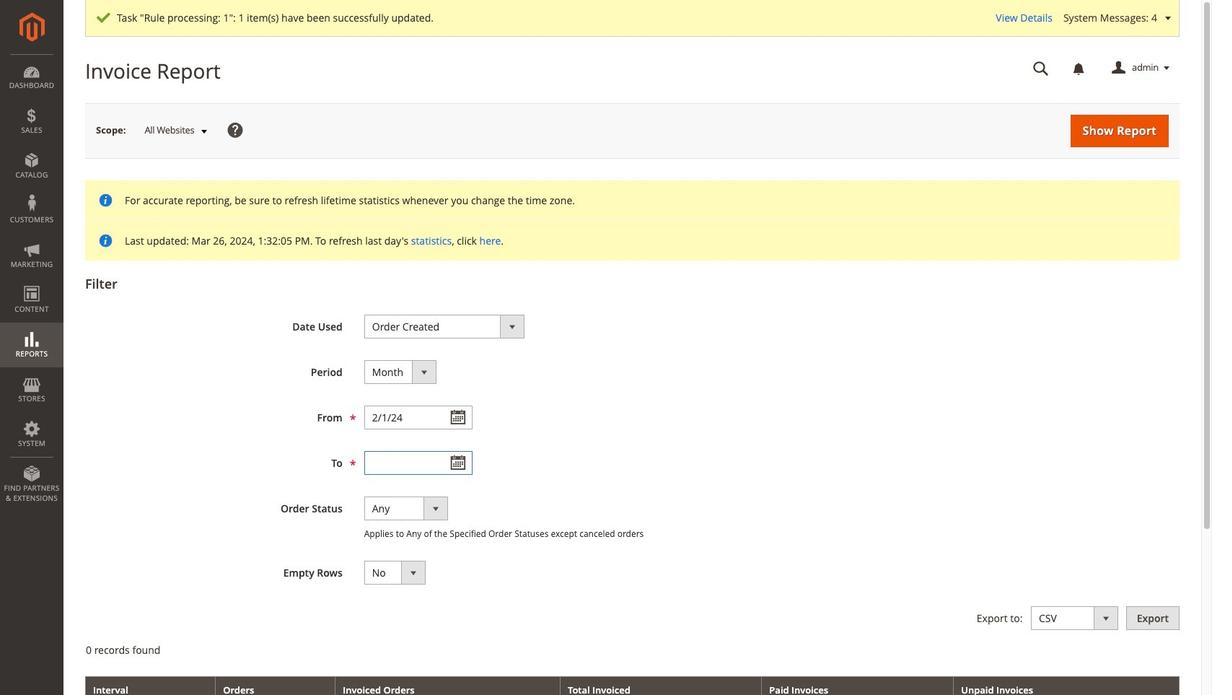 Task type: locate. For each thing, give the bounding box(es) containing it.
menu bar
[[0, 54, 64, 510]]

None text field
[[1023, 56, 1060, 81], [364, 406, 473, 429], [364, 451, 473, 475], [1023, 56, 1060, 81], [364, 406, 473, 429], [364, 451, 473, 475]]



Task type: describe. For each thing, give the bounding box(es) containing it.
magento admin panel image
[[19, 12, 44, 42]]



Task type: vqa. For each thing, say whether or not it's contained in the screenshot.
menu bar
yes



